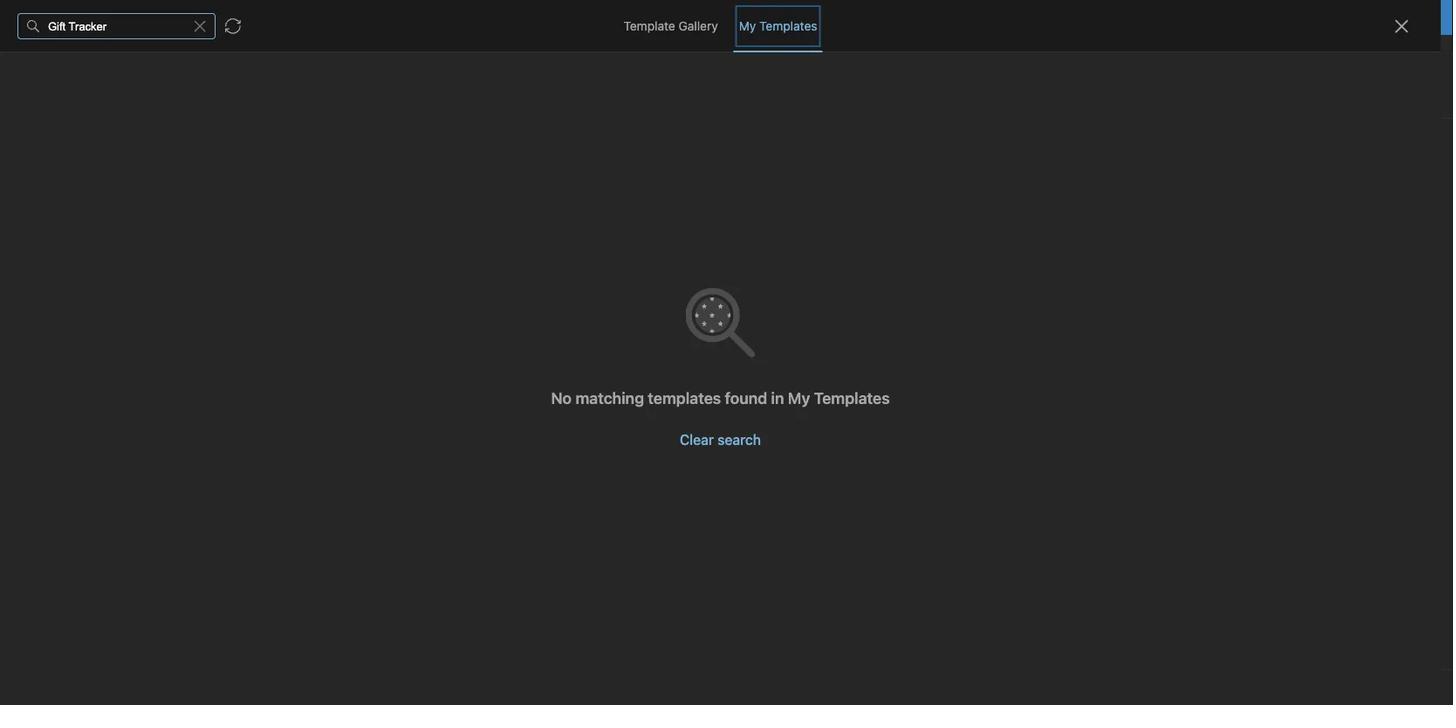 Task type: vqa. For each thing, say whether or not it's contained in the screenshot.
Sort options Field
no



Task type: locate. For each thing, give the bounding box(es) containing it.
first notebook
[[460, 49, 538, 62]]

try
[[466, 10, 484, 24]]

cancel
[[816, 10, 855, 24]]

free:
[[615, 10, 644, 24]]

expand note image
[[397, 45, 418, 66]]

Note Editor text field
[[0, 0, 1454, 705]]

for
[[595, 10, 612, 24]]

share button
[[1348, 42, 1412, 70]]

first notebook button
[[438, 44, 544, 68]]

evernote
[[487, 10, 539, 24]]

try evernote personal for free: sync across all your devices. cancel anytime.
[[466, 10, 906, 24]]

note window element
[[0, 0, 1454, 705]]



Task type: describe. For each thing, give the bounding box(es) containing it.
all
[[722, 10, 734, 24]]

first
[[460, 49, 483, 62]]

settings image
[[16, 10, 37, 31]]

notebook
[[486, 49, 538, 62]]

your
[[738, 10, 762, 24]]

devices.
[[766, 10, 813, 24]]

personal
[[542, 10, 592, 24]]

share
[[1363, 48, 1397, 63]]

across
[[681, 10, 718, 24]]

anytime.
[[858, 10, 906, 24]]

sync
[[650, 10, 678, 24]]

formatting bar toolbar
[[385, 73, 1454, 118]]



